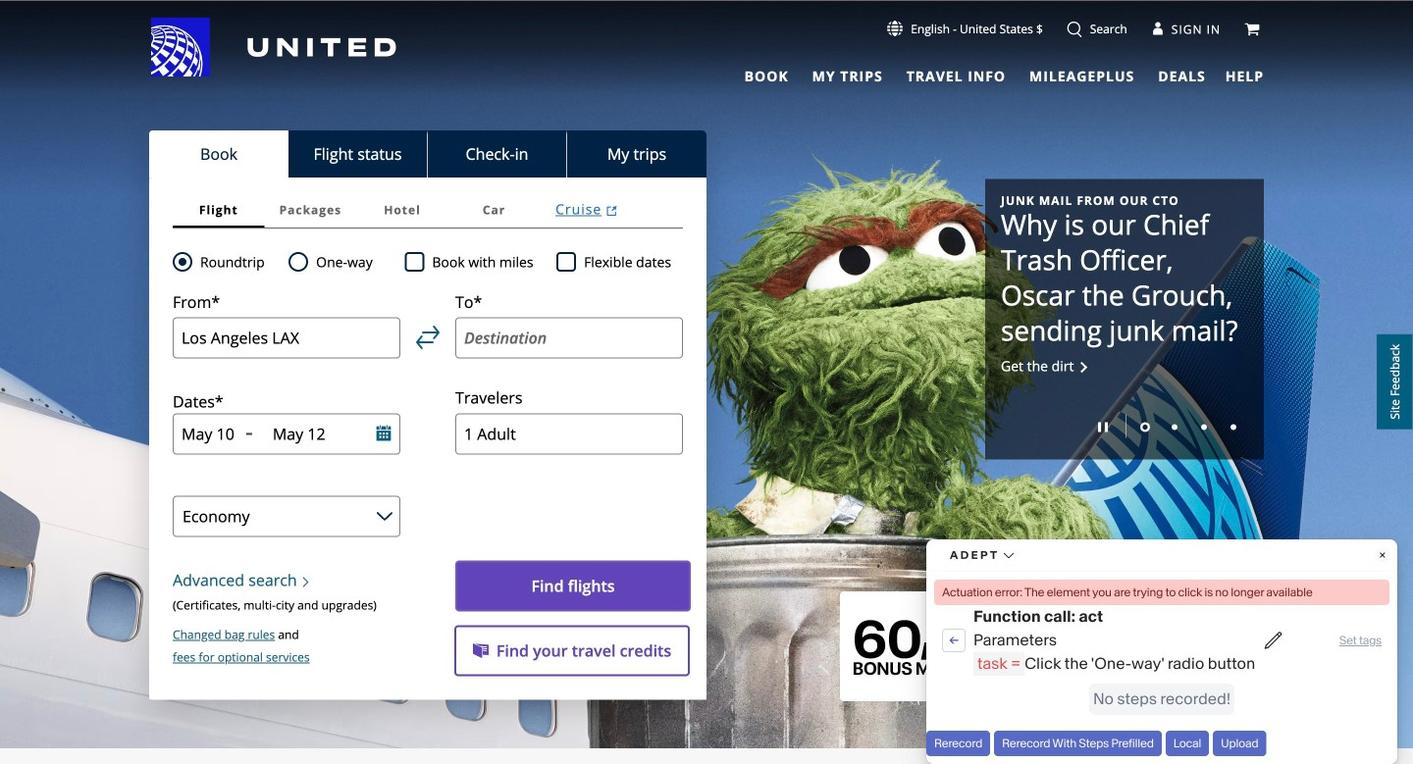 Task type: describe. For each thing, give the bounding box(es) containing it.
slide 1 of 4 image
[[1140, 422, 1150, 432]]

Departure text field
[[182, 424, 237, 445]]

pause image
[[1098, 422, 1108, 432]]

Destination text field
[[455, 317, 683, 359]]

united logo link to homepage image
[[151, 18, 396, 77]]

round trip flight search element
[[192, 250, 265, 274]]

Return text field
[[273, 424, 349, 445]]

Origin text field
[[173, 317, 400, 359]]

one way flight search element
[[308, 250, 373, 274]]

reverse origin and destination image
[[416, 326, 440, 349]]

slide 3 of 4 image
[[1201, 424, 1207, 430]]



Task type: locate. For each thing, give the bounding box(es) containing it.
2 vertical spatial tab list
[[173, 191, 683, 229]]

navigation
[[0, 17, 1413, 88]]

currently in english united states	$ enter to change image
[[887, 21, 903, 36]]

1 vertical spatial tab list
[[149, 131, 707, 178]]

0 vertical spatial tab list
[[733, 59, 1210, 88]]

book with miles element
[[405, 250, 556, 274]]

slide 2 of 4 image
[[1172, 424, 1178, 430]]

view cart, click to view list of recently searched saved trips. image
[[1244, 21, 1260, 37]]

main content
[[0, 1, 1413, 764]]

tab list
[[733, 59, 1210, 88], [149, 131, 707, 178], [173, 191, 683, 229]]

slide 4 of 4 image
[[1231, 424, 1236, 430]]

carousel buttons element
[[1001, 408, 1248, 444]]



Task type: vqa. For each thing, say whether or not it's contained in the screenshot.
slide 6 of 6 Icon
no



